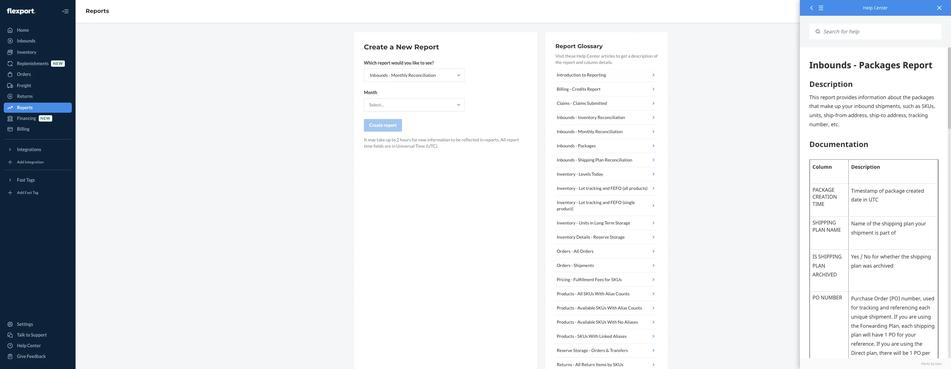 Task type: describe. For each thing, give the bounding box(es) containing it.
monthly inside "button"
[[578, 129, 595, 134]]

pricing - fulfillment fees for skus
[[557, 277, 622, 282]]

&
[[606, 348, 609, 353]]

introduction to reporting button
[[556, 68, 658, 82]]

reserve storage - orders & transfers
[[557, 348, 628, 353]]

- down which report would you like to see?
[[389, 72, 391, 78]]

skus down products - available skus with alias counts
[[596, 319, 607, 325]]

new for financing
[[41, 116, 50, 121]]

all for products
[[578, 291, 583, 296]]

give
[[17, 354, 26, 359]]

inventory for inventory - units in long term storage
[[557, 220, 576, 226]]

a inside visit these help center articles to get a description of the report and column details.
[[628, 53, 631, 59]]

orders for orders
[[17, 72, 31, 77]]

description
[[632, 53, 653, 59]]

create a new report
[[364, 43, 439, 51]]

transfers
[[610, 348, 628, 353]]

orders - all orders button
[[556, 244, 658, 259]]

products - available skus with no aliases
[[557, 319, 639, 325]]

reserve storage - orders & transfers button
[[556, 344, 658, 358]]

and inside visit these help center articles to get a description of the report and column details.
[[576, 60, 583, 65]]

reflected
[[462, 137, 479, 142]]

add integration
[[17, 160, 44, 165]]

pricing - fulfillment fees for skus button
[[556, 273, 658, 287]]

today
[[592, 171, 603, 177]]

fees
[[595, 277, 604, 282]]

elevio by dixa
[[922, 362, 942, 366]]

add integration link
[[4, 157, 72, 167]]

the
[[556, 60, 562, 65]]

return
[[582, 362, 595, 367]]

(utc).
[[426, 143, 438, 149]]

talk
[[17, 332, 25, 338]]

fast tags
[[17, 177, 35, 183]]

which
[[364, 60, 377, 66]]

inbounds for inbounds - inventory reconciliation button
[[557, 115, 575, 120]]

inbounds link
[[4, 36, 72, 46]]

tracking for (all
[[586, 186, 602, 191]]

inbounds down home
[[17, 38, 35, 43]]

storage inside reserve storage - orders & transfers button
[[574, 348, 589, 353]]

0 horizontal spatial monthly
[[391, 72, 408, 78]]

financing
[[17, 116, 36, 121]]

skus up products - available skus with no aliases
[[596, 305, 607, 311]]

billing for billing - credits report
[[557, 86, 569, 92]]

- for inventory - lot tracking and fefo (all products) button
[[577, 186, 578, 191]]

orders for orders - shipments
[[557, 263, 571, 268]]

inbounds down which
[[370, 72, 388, 78]]

up
[[386, 137, 391, 142]]

2 vertical spatial center
[[27, 343, 41, 348]]

1 vertical spatial reserve
[[557, 348, 573, 353]]

integration
[[25, 160, 44, 165]]

would
[[391, 60, 404, 66]]

levels
[[579, 171, 591, 177]]

skus down pricing - fulfillment fees for skus
[[584, 291, 594, 296]]

flexport logo image
[[7, 8, 35, 14]]

to left 2
[[392, 137, 396, 142]]

inbounds for inbounds - shipping plan reconciliation button
[[557, 157, 575, 163]]

glossary
[[578, 43, 603, 50]]

reconciliation down like on the left of the page
[[409, 72, 436, 78]]

- for inventory - levels today button
[[577, 171, 578, 177]]

inventory - levels today
[[557, 171, 603, 177]]

support
[[31, 332, 47, 338]]

to right talk
[[26, 332, 30, 338]]

add fast tag
[[17, 190, 38, 195]]

center inside visit these help center articles to get a description of the report and column details.
[[587, 53, 601, 59]]

orders link
[[4, 69, 72, 79]]

inventory - lot tracking and fefo (single product) button
[[556, 196, 658, 216]]

time
[[364, 143, 373, 149]]

give feedback
[[17, 354, 46, 359]]

to left be
[[451, 137, 455, 142]]

1 horizontal spatial reports
[[86, 8, 109, 15]]

- for products - skus with linked aliases button
[[575, 334, 577, 339]]

- for products - all skus with alias counts button
[[575, 291, 577, 296]]

0 horizontal spatial in
[[392, 143, 396, 149]]

- for inbounds - monthly reconciliation "button"
[[576, 129, 577, 134]]

inbounds - inventory reconciliation button
[[556, 111, 658, 125]]

linked
[[600, 334, 612, 339]]

reconciliation inside "button"
[[596, 129, 623, 134]]

lot for inventory - lot tracking and fefo (single product)
[[579, 200, 585, 205]]

(all
[[623, 186, 629, 191]]

0 vertical spatial a
[[390, 43, 394, 51]]

close navigation image
[[62, 8, 69, 15]]

report for billing - credits report
[[587, 86, 601, 92]]

inventory for inventory - levels today
[[557, 171, 576, 177]]

orders - shipments button
[[556, 259, 658, 273]]

credits
[[572, 86, 587, 92]]

returns for returns
[[17, 94, 33, 99]]

add fast tag link
[[4, 188, 72, 198]]

inventory - lot tracking and fefo (single product)
[[557, 200, 635, 211]]

0 vertical spatial reports link
[[86, 8, 109, 15]]

inventory link
[[4, 47, 72, 57]]

reconciliation down inbounds - packages button
[[605, 157, 633, 163]]

0 vertical spatial inbounds - monthly reconciliation
[[370, 72, 436, 78]]

reports.
[[485, 137, 500, 142]]

you
[[405, 60, 412, 66]]

inventory - lot tracking and fefo (all products) button
[[556, 181, 658, 196]]

inventory details - reserve storage button
[[556, 230, 658, 244]]

these
[[565, 53, 576, 59]]

- for inventory - units in long term storage button
[[577, 220, 578, 226]]

products for products - available skus with alias counts
[[557, 305, 575, 311]]

products)
[[630, 186, 648, 191]]

available for products - available skus with no aliases
[[578, 319, 595, 325]]

returns - all return items by skus
[[557, 362, 624, 367]]

create report button
[[364, 119, 402, 132]]

0 vertical spatial help center
[[864, 5, 888, 11]]

items
[[596, 362, 607, 367]]

0 horizontal spatial reports link
[[4, 103, 72, 113]]

articles
[[601, 53, 616, 59]]

products - skus with linked aliases
[[557, 334, 627, 339]]

1 horizontal spatial reserve
[[594, 234, 609, 240]]

for inside it may take up to 2 hours for new information to be reflected in reports. all report time fields are in universal time (utc).
[[412, 137, 418, 142]]

inventory details - reserve storage
[[557, 234, 625, 240]]

- for claims - claims submitted button
[[571, 100, 573, 106]]

introduction
[[557, 72, 581, 77]]

products - available skus with alias counts
[[557, 305, 642, 311]]

report inside visit these help center articles to get a description of the report and column details.
[[563, 60, 575, 65]]

with for products - all skus with alias counts
[[595, 291, 605, 296]]

1 horizontal spatial by
[[931, 362, 935, 366]]

new inside it may take up to 2 hours for new information to be reflected in reports. all report time fields are in universal time (utc).
[[419, 137, 427, 142]]

0 horizontal spatial help
[[17, 343, 26, 348]]

orders up "shipments"
[[580, 249, 594, 254]]

products - all skus with alias counts
[[557, 291, 630, 296]]

skus down orders - shipments button
[[612, 277, 622, 282]]

submitted
[[587, 100, 607, 106]]

fulfillment
[[574, 277, 595, 282]]

products - all skus with alias counts button
[[556, 287, 658, 301]]

pricing
[[557, 277, 571, 282]]

may
[[368, 137, 376, 142]]

- for "orders - all orders" button on the bottom of the page
[[572, 249, 573, 254]]

inventory for inventory details - reserve storage
[[557, 234, 576, 240]]

returns - all return items by skus button
[[556, 358, 658, 369]]

all inside it may take up to 2 hours for new information to be reflected in reports. all report time fields are in universal time (utc).
[[501, 137, 506, 142]]

1 horizontal spatial in
[[480, 137, 484, 142]]

inbounds for inbounds - packages button
[[557, 143, 575, 148]]

returns for returns - all return items by skus
[[557, 362, 572, 367]]

settings link
[[4, 319, 72, 330]]

claims - claims submitted button
[[556, 96, 658, 111]]

alias for products - all skus with alias counts
[[606, 291, 615, 296]]

fields
[[374, 143, 384, 149]]

billing link
[[4, 124, 72, 134]]

- for inbounds - shipping plan reconciliation button
[[576, 157, 577, 163]]

new
[[396, 43, 413, 51]]

0 horizontal spatial help center
[[17, 343, 41, 348]]

to right like on the left of the page
[[421, 60, 425, 66]]

products - available skus with alias counts button
[[556, 301, 658, 315]]



Task type: vqa. For each thing, say whether or not it's contained in the screenshot.
business associated with Public
no



Task type: locate. For each thing, give the bounding box(es) containing it.
create
[[364, 43, 388, 51], [370, 123, 383, 128]]

1 vertical spatial in
[[392, 143, 396, 149]]

aliases right linked
[[613, 334, 627, 339]]

in right are at the left top of page
[[392, 143, 396, 149]]

universal
[[397, 143, 415, 149]]

inventory down the inventory - levels today
[[557, 186, 576, 191]]

report up see?
[[415, 43, 439, 51]]

1 horizontal spatial reports link
[[86, 8, 109, 15]]

storage inside inventory details - reserve storage button
[[610, 234, 625, 240]]

- down the claims - claims submitted
[[576, 115, 577, 120]]

add for add integration
[[17, 160, 24, 165]]

and left column
[[576, 60, 583, 65]]

- up the returns - all return items by skus
[[589, 348, 591, 353]]

inventory - units in long term storage
[[557, 220, 631, 226]]

home link
[[4, 25, 72, 35]]

2 horizontal spatial help
[[864, 5, 873, 11]]

billing
[[557, 86, 569, 92], [17, 126, 29, 132]]

see?
[[426, 60, 434, 66]]

it
[[364, 137, 367, 142]]

report inside button
[[587, 86, 601, 92]]

fefo left (single
[[611, 200, 622, 205]]

- up inbounds - packages at the right of the page
[[576, 129, 577, 134]]

monthly up "packages"
[[578, 129, 595, 134]]

all for returns
[[576, 362, 581, 367]]

elevio
[[922, 362, 931, 366]]

available
[[578, 305, 595, 311], [578, 319, 595, 325]]

alias
[[606, 291, 615, 296], [618, 305, 628, 311]]

1 claims from the left
[[557, 100, 570, 106]]

tracking down inventory - lot tracking and fefo (all products) at the right bottom of page
[[586, 200, 602, 205]]

talk to support button
[[4, 330, 72, 340]]

claims
[[557, 100, 570, 106], [573, 100, 586, 106]]

1 vertical spatial fast
[[25, 190, 32, 195]]

products for products - skus with linked aliases
[[557, 334, 575, 339]]

skus
[[612, 277, 622, 282], [584, 291, 594, 296], [596, 305, 607, 311], [596, 319, 607, 325], [578, 334, 588, 339], [613, 362, 624, 367]]

storage up return
[[574, 348, 589, 353]]

lot up 'units'
[[579, 200, 585, 205]]

1 add from the top
[[17, 160, 24, 165]]

orders - shipments
[[557, 263, 594, 268]]

0 horizontal spatial new
[[41, 116, 50, 121]]

reserve up the returns - all return items by skus
[[557, 348, 573, 353]]

1 horizontal spatial returns
[[557, 362, 572, 367]]

2 lot from the top
[[579, 200, 585, 205]]

1 vertical spatial available
[[578, 319, 595, 325]]

1 vertical spatial help center
[[17, 343, 41, 348]]

inventory up 'replenishments'
[[17, 49, 36, 55]]

units
[[579, 220, 590, 226]]

0 horizontal spatial returns
[[17, 94, 33, 99]]

by left 'dixa'
[[931, 362, 935, 366]]

billing for billing
[[17, 126, 29, 132]]

available for products - available skus with alias counts
[[578, 305, 595, 311]]

reconciliation down claims - claims submitted button
[[598, 115, 625, 120]]

1 vertical spatial alias
[[618, 305, 628, 311]]

with inside products - available skus with alias counts button
[[608, 305, 617, 311]]

fast left tag
[[25, 190, 32, 195]]

orders - all orders
[[557, 249, 594, 254]]

- left "shipments"
[[572, 263, 573, 268]]

returns inside button
[[557, 362, 572, 367]]

0 horizontal spatial alias
[[606, 291, 615, 296]]

2 vertical spatial new
[[419, 137, 427, 142]]

counts for products - all skus with alias counts
[[616, 291, 630, 296]]

tracking for (single
[[586, 200, 602, 205]]

2 horizontal spatial new
[[419, 137, 427, 142]]

1 vertical spatial help
[[577, 53, 586, 59]]

with down the fees
[[595, 291, 605, 296]]

center up search search field
[[874, 5, 888, 11]]

packages
[[578, 143, 596, 148]]

- for returns - all return items by skus button
[[573, 362, 575, 367]]

2
[[397, 137, 399, 142]]

1 vertical spatial create
[[370, 123, 383, 128]]

0 vertical spatial available
[[578, 305, 595, 311]]

aliases right no
[[625, 319, 639, 325]]

storage right term
[[616, 220, 631, 226]]

2 products from the top
[[557, 305, 575, 311]]

1 vertical spatial inbounds - monthly reconciliation
[[557, 129, 623, 134]]

fefo for (all
[[611, 186, 622, 191]]

center
[[874, 5, 888, 11], [587, 53, 601, 59], [27, 343, 41, 348]]

2 claims from the left
[[573, 100, 586, 106]]

with for products - available skus with no aliases
[[608, 319, 617, 325]]

tracking inside inventory - lot tracking and fefo (single product)
[[586, 200, 602, 205]]

inventory up orders - all orders
[[557, 234, 576, 240]]

returns link
[[4, 91, 72, 101]]

- inside inventory - lot tracking and fefo (single product)
[[577, 200, 578, 205]]

1 fefo from the top
[[611, 186, 622, 191]]

inbounds inside "button"
[[557, 129, 575, 134]]

alias inside button
[[618, 305, 628, 311]]

all left return
[[576, 362, 581, 367]]

with left no
[[608, 319, 617, 325]]

1 horizontal spatial inbounds - monthly reconciliation
[[557, 129, 623, 134]]

inventory inside inventory - lot tracking and fefo (single product)
[[557, 200, 576, 205]]

1 horizontal spatial claims
[[573, 100, 586, 106]]

2 horizontal spatial center
[[874, 5, 888, 11]]

- down 'billing - credits report'
[[571, 100, 573, 106]]

0 horizontal spatial for
[[412, 137, 418, 142]]

report up up
[[384, 123, 397, 128]]

to left reporting
[[582, 72, 586, 77]]

inbounds - monthly reconciliation inside "button"
[[557, 129, 623, 134]]

alias inside button
[[606, 291, 615, 296]]

0 vertical spatial lot
[[579, 186, 585, 191]]

for
[[412, 137, 418, 142], [605, 277, 611, 282]]

- for pricing - fulfillment fees for skus button
[[571, 277, 573, 282]]

0 vertical spatial fefo
[[611, 186, 622, 191]]

fefo inside inventory - lot tracking and fefo (single product)
[[611, 200, 622, 205]]

to left get
[[616, 53, 621, 59]]

tracking
[[586, 186, 602, 191], [586, 200, 602, 205]]

1 tracking from the top
[[586, 186, 602, 191]]

- for orders - shipments button
[[572, 263, 573, 268]]

report inside it may take up to 2 hours for new information to be reflected in reports. all report time fields are in universal time (utc).
[[507, 137, 519, 142]]

give feedback button
[[4, 352, 72, 362]]

help up search search field
[[864, 5, 873, 11]]

report right reports.
[[507, 137, 519, 142]]

0 vertical spatial in
[[480, 137, 484, 142]]

Search search field
[[821, 24, 942, 40]]

0 vertical spatial fast
[[17, 177, 25, 183]]

0 vertical spatial for
[[412, 137, 418, 142]]

1 vertical spatial and
[[603, 186, 610, 191]]

0 vertical spatial new
[[53, 61, 63, 66]]

orders left &
[[592, 348, 606, 353]]

0 vertical spatial and
[[576, 60, 583, 65]]

inventory for inventory - lot tracking and fefo (all products)
[[557, 186, 576, 191]]

orders inside orders link
[[17, 72, 31, 77]]

3 products from the top
[[557, 319, 575, 325]]

inventory - units in long term storage button
[[556, 216, 658, 230]]

inbounds down inbounds - packages at the right of the page
[[557, 157, 575, 163]]

1 vertical spatial fefo
[[611, 200, 622, 205]]

new for replenishments
[[53, 61, 63, 66]]

report inside button
[[384, 123, 397, 128]]

lot inside inventory - lot tracking and fefo (all products) button
[[579, 186, 585, 191]]

storage
[[616, 220, 631, 226], [610, 234, 625, 240], [574, 348, 589, 353]]

and
[[576, 60, 583, 65], [603, 186, 610, 191], [603, 200, 610, 205]]

and for inventory - lot tracking and fefo (single product)
[[603, 200, 610, 205]]

report for create a new report
[[415, 43, 439, 51]]

0 horizontal spatial inbounds - monthly reconciliation
[[370, 72, 436, 78]]

orders inside reserve storage - orders & transfers button
[[592, 348, 606, 353]]

- for inbounds - packages button
[[576, 143, 577, 148]]

0 horizontal spatial billing
[[17, 126, 29, 132]]

all up 'orders - shipments'
[[574, 249, 579, 254]]

alias for products - available skus with alias counts
[[618, 305, 628, 311]]

for up time
[[412, 137, 418, 142]]

available down products - all skus with alias counts on the right of the page
[[578, 305, 595, 311]]

by right items
[[608, 362, 613, 367]]

for right the fees
[[605, 277, 611, 282]]

help center up give feedback
[[17, 343, 41, 348]]

1 vertical spatial new
[[41, 116, 50, 121]]

in left reports.
[[480, 137, 484, 142]]

orders up the freight
[[17, 72, 31, 77]]

with inside products - available skus with no aliases button
[[608, 319, 617, 325]]

0 horizontal spatial reserve
[[557, 348, 573, 353]]

and for inventory - lot tracking and fefo (all products)
[[603, 186, 610, 191]]

orders for orders - all orders
[[557, 249, 571, 254]]

skus down transfers
[[613, 362, 624, 367]]

all inside button
[[574, 249, 579, 254]]

and inside inventory - lot tracking and fefo (single product)
[[603, 200, 610, 205]]

0 vertical spatial returns
[[17, 94, 33, 99]]

create for create a new report
[[364, 43, 388, 51]]

billing - credits report button
[[556, 82, 658, 96]]

fast inside fast tags dropdown button
[[17, 177, 25, 183]]

report glossary
[[556, 43, 603, 50]]

claims down credits
[[573, 100, 586, 106]]

visit these help center articles to get a description of the report and column details.
[[556, 53, 658, 65]]

with for products - available skus with alias counts
[[608, 305, 617, 311]]

integrations
[[17, 147, 41, 152]]

create report
[[370, 123, 397, 128]]

1 vertical spatial counts
[[628, 305, 642, 311]]

create up which
[[364, 43, 388, 51]]

(single
[[623, 200, 635, 205]]

freight
[[17, 83, 31, 88]]

- for products - available skus with no aliases button
[[575, 319, 577, 325]]

0 vertical spatial storage
[[616, 220, 631, 226]]

product)
[[557, 206, 574, 211]]

1 vertical spatial reports
[[17, 105, 33, 110]]

products for products - available skus with no aliases
[[557, 319, 575, 325]]

0 horizontal spatial center
[[27, 343, 41, 348]]

0 vertical spatial counts
[[616, 291, 630, 296]]

reports link
[[86, 8, 109, 15], [4, 103, 72, 113]]

inventory up product)
[[557, 200, 576, 205]]

inventory down product)
[[557, 220, 576, 226]]

1 horizontal spatial help center
[[864, 5, 888, 11]]

0 vertical spatial reports
[[86, 8, 109, 15]]

with left linked
[[589, 334, 599, 339]]

0 horizontal spatial claims
[[557, 100, 570, 106]]

new
[[53, 61, 63, 66], [41, 116, 50, 121], [419, 137, 427, 142]]

in left long
[[590, 220, 594, 226]]

4 products from the top
[[557, 334, 575, 339]]

- left shipping
[[576, 157, 577, 163]]

to inside visit these help center articles to get a description of the report and column details.
[[616, 53, 621, 59]]

- left 'units'
[[577, 220, 578, 226]]

inbounds for inbounds - monthly reconciliation "button"
[[557, 129, 575, 134]]

1 horizontal spatial report
[[556, 43, 576, 50]]

report down these
[[563, 60, 575, 65]]

report down reporting
[[587, 86, 601, 92]]

for inside pricing - fulfillment fees for skus button
[[605, 277, 611, 282]]

2 vertical spatial storage
[[574, 348, 589, 353]]

fast left tags
[[17, 177, 25, 183]]

1 horizontal spatial center
[[587, 53, 601, 59]]

lot
[[579, 186, 585, 191], [579, 200, 585, 205]]

add left integration
[[17, 160, 24, 165]]

freight link
[[4, 81, 72, 91]]

claims - claims submitted
[[557, 100, 607, 106]]

tracking down today
[[586, 186, 602, 191]]

inventory for inventory
[[17, 49, 36, 55]]

0 vertical spatial reserve
[[594, 234, 609, 240]]

new up time
[[419, 137, 427, 142]]

1 vertical spatial for
[[605, 277, 611, 282]]

elevio by dixa link
[[810, 362, 942, 366]]

available up products - skus with linked aliases
[[578, 319, 595, 325]]

create for create report
[[370, 123, 383, 128]]

inbounds - monthly reconciliation down which report would you like to see?
[[370, 72, 436, 78]]

create inside button
[[370, 123, 383, 128]]

inbounds - inventory reconciliation
[[557, 115, 625, 120]]

with inside products - all skus with alias counts button
[[595, 291, 605, 296]]

1 horizontal spatial monthly
[[578, 129, 595, 134]]

0 horizontal spatial report
[[415, 43, 439, 51]]

1 vertical spatial returns
[[557, 362, 572, 367]]

inbounds
[[17, 38, 35, 43], [370, 72, 388, 78], [557, 115, 575, 120], [557, 129, 575, 134], [557, 143, 575, 148], [557, 157, 575, 163]]

2 tracking from the top
[[586, 200, 602, 205]]

add for add fast tag
[[17, 190, 24, 195]]

all down fulfillment on the bottom right of the page
[[578, 291, 583, 296]]

- down the inventory - levels today
[[577, 186, 578, 191]]

select...
[[370, 102, 384, 107]]

lot for inventory - lot tracking and fefo (all products)
[[579, 186, 585, 191]]

no
[[618, 319, 624, 325]]

1 lot from the top
[[579, 186, 585, 191]]

counts
[[616, 291, 630, 296], [628, 305, 642, 311]]

fast
[[17, 177, 25, 183], [25, 190, 32, 195]]

2 available from the top
[[578, 319, 595, 325]]

billing inside button
[[557, 86, 569, 92]]

counts inside button
[[616, 291, 630, 296]]

report
[[415, 43, 439, 51], [556, 43, 576, 50], [587, 86, 601, 92]]

feedback
[[27, 354, 46, 359]]

skus up reserve storage - orders & transfers
[[578, 334, 588, 339]]

0 vertical spatial center
[[874, 5, 888, 11]]

introduction to reporting
[[557, 72, 607, 77]]

settings
[[17, 322, 33, 327]]

counts inside button
[[628, 305, 642, 311]]

help inside visit these help center articles to get a description of the report and column details.
[[577, 53, 586, 59]]

help
[[864, 5, 873, 11], [577, 53, 586, 59], [17, 343, 26, 348]]

0 horizontal spatial reports
[[17, 105, 33, 110]]

1 vertical spatial storage
[[610, 234, 625, 240]]

help center up search search field
[[864, 5, 888, 11]]

alias down pricing - fulfillment fees for skus button
[[606, 291, 615, 296]]

in
[[480, 137, 484, 142], [392, 143, 396, 149], [590, 220, 594, 226]]

like
[[413, 60, 420, 66]]

by inside button
[[608, 362, 613, 367]]

- right pricing
[[571, 277, 573, 282]]

1 horizontal spatial billing
[[557, 86, 569, 92]]

2 vertical spatial help
[[17, 343, 26, 348]]

inbounds - packages button
[[556, 139, 658, 153]]

storage inside inventory - units in long term storage button
[[616, 220, 631, 226]]

with inside products - skus with linked aliases button
[[589, 334, 599, 339]]

dixa
[[936, 362, 942, 366]]

- for products - available skus with alias counts button
[[575, 305, 577, 311]]

1 vertical spatial add
[[17, 190, 24, 195]]

1 vertical spatial monthly
[[578, 129, 595, 134]]

- up 'orders - shipments'
[[572, 249, 573, 254]]

2 horizontal spatial in
[[590, 220, 594, 226]]

products for products - all skus with alias counts
[[557, 291, 575, 296]]

help center link
[[4, 341, 72, 351]]

reserve down long
[[594, 234, 609, 240]]

help down report glossary
[[577, 53, 586, 59]]

inbounds left "packages"
[[557, 143, 575, 148]]

inbounds down the claims - claims submitted
[[557, 115, 575, 120]]

alias up no
[[618, 305, 628, 311]]

reporting
[[587, 72, 607, 77]]

information
[[428, 137, 451, 142]]

0 horizontal spatial a
[[390, 43, 394, 51]]

0 vertical spatial tracking
[[586, 186, 602, 191]]

- down fulfillment on the bottom right of the page
[[575, 291, 577, 296]]

term
[[605, 220, 615, 226]]

products - available skus with no aliases button
[[556, 315, 658, 330]]

1 horizontal spatial for
[[605, 277, 611, 282]]

2 vertical spatial in
[[590, 220, 594, 226]]

add down fast tags at the top left of page
[[17, 190, 24, 195]]

1 vertical spatial tracking
[[586, 200, 602, 205]]

1 available from the top
[[578, 305, 595, 311]]

1 vertical spatial lot
[[579, 200, 585, 205]]

1 vertical spatial billing
[[17, 126, 29, 132]]

- left return
[[573, 362, 575, 367]]

- up inventory - units in long term storage
[[577, 200, 578, 205]]

0 vertical spatial monthly
[[391, 72, 408, 78]]

are
[[385, 143, 391, 149]]

new up orders link
[[53, 61, 63, 66]]

- down products - all skus with alias counts on the right of the page
[[575, 305, 577, 311]]

a
[[390, 43, 394, 51], [628, 53, 631, 59]]

and down inventory - levels today button
[[603, 186, 610, 191]]

- inside "button"
[[576, 129, 577, 134]]

1 products from the top
[[557, 291, 575, 296]]

1 vertical spatial center
[[587, 53, 601, 59]]

2 add from the top
[[17, 190, 24, 195]]

report left "would"
[[378, 60, 391, 66]]

0 vertical spatial billing
[[557, 86, 569, 92]]

billing - credits report
[[557, 86, 601, 92]]

products inside button
[[557, 291, 575, 296]]

fast tags button
[[4, 175, 72, 185]]

fefo for (single
[[611, 200, 622, 205]]

center down talk to support
[[27, 343, 41, 348]]

0 vertical spatial alias
[[606, 291, 615, 296]]

help up give
[[17, 343, 26, 348]]

1 horizontal spatial help
[[577, 53, 586, 59]]

- for "billing - credits report" button
[[570, 86, 572, 92]]

0 vertical spatial add
[[17, 160, 24, 165]]

- left levels
[[577, 171, 578, 177]]

2 fefo from the top
[[611, 200, 622, 205]]

inbounds - monthly reconciliation button
[[556, 125, 658, 139]]

lot inside inventory - lot tracking and fefo (single product)
[[579, 200, 585, 205]]

- for inventory - lot tracking and fefo (single product) button
[[577, 200, 578, 205]]

1 vertical spatial aliases
[[613, 334, 627, 339]]

inbounds - shipping plan reconciliation
[[557, 157, 633, 163]]

inventory for inventory - lot tracking and fefo (single product)
[[557, 200, 576, 205]]

0 vertical spatial create
[[364, 43, 388, 51]]

billing down financing
[[17, 126, 29, 132]]

2 horizontal spatial report
[[587, 86, 601, 92]]

counts for products - available skus with alias counts
[[628, 305, 642, 311]]

inventory down the claims - claims submitted
[[578, 115, 597, 120]]

orders inside orders - shipments button
[[557, 263, 571, 268]]

new up billing link
[[41, 116, 50, 121]]

add
[[17, 160, 24, 165], [17, 190, 24, 195]]

inbounds - packages
[[557, 143, 596, 148]]

plan
[[596, 157, 604, 163]]

time
[[416, 143, 425, 149]]

orders up pricing
[[557, 263, 571, 268]]

- right details on the right of page
[[591, 234, 593, 240]]

returns left return
[[557, 362, 572, 367]]

1 vertical spatial a
[[628, 53, 631, 59]]

1 horizontal spatial a
[[628, 53, 631, 59]]

2 vertical spatial and
[[603, 200, 610, 205]]

lot down the inventory - levels today
[[579, 186, 585, 191]]

0 horizontal spatial by
[[608, 362, 613, 367]]

- left credits
[[570, 86, 572, 92]]

report
[[563, 60, 575, 65], [378, 60, 391, 66], [384, 123, 397, 128], [507, 137, 519, 142]]

inbounds - monthly reconciliation
[[370, 72, 436, 78], [557, 129, 623, 134]]

in inside button
[[590, 220, 594, 226]]

- for inbounds - inventory reconciliation button
[[576, 115, 577, 120]]

0 vertical spatial help
[[864, 5, 873, 11]]

center up column
[[587, 53, 601, 59]]

1 horizontal spatial alias
[[618, 305, 628, 311]]

0 vertical spatial aliases
[[625, 319, 639, 325]]

replenishments
[[17, 61, 49, 66]]

1 horizontal spatial new
[[53, 61, 63, 66]]

fast inside add fast tag link
[[25, 190, 32, 195]]

all for orders
[[574, 249, 579, 254]]

it may take up to 2 hours for new information to be reflected in reports. all report time fields are in universal time (utc).
[[364, 137, 519, 149]]

get
[[621, 53, 628, 59]]

-
[[389, 72, 391, 78], [570, 86, 572, 92], [571, 100, 573, 106], [576, 115, 577, 120], [576, 129, 577, 134], [576, 143, 577, 148], [576, 157, 577, 163], [577, 171, 578, 177], [577, 186, 578, 191], [577, 200, 578, 205], [577, 220, 578, 226], [591, 234, 593, 240], [572, 249, 573, 254], [572, 263, 573, 268], [571, 277, 573, 282], [575, 291, 577, 296], [575, 305, 577, 311], [575, 319, 577, 325], [575, 334, 577, 339], [589, 348, 591, 353], [573, 362, 575, 367]]

1 vertical spatial reports link
[[4, 103, 72, 113]]



